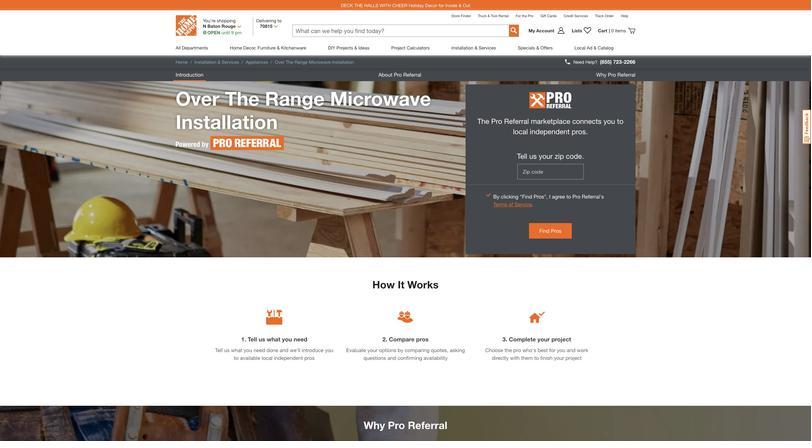 Task type: vqa. For each thing, say whether or not it's contained in the screenshot.
Cooling
no



Task type: locate. For each thing, give the bounding box(es) containing it.
1 vertical spatial independent
[[274, 355, 303, 362]]

for left inside
[[439, 2, 444, 8]]

3.
[[503, 336, 508, 343]]

to right them
[[535, 355, 539, 362]]

over down 'home decor, furniture & kitchenware'
[[275, 59, 285, 65]]

1 vertical spatial find
[[540, 228, 550, 234]]

0 vertical spatial tell
[[517, 152, 528, 161]]

my
[[529, 28, 535, 33]]

0 horizontal spatial us
[[224, 348, 230, 354]]

2 horizontal spatial tell
[[517, 152, 528, 161]]

independent down we'll
[[274, 355, 303, 362]]

of
[[509, 202, 514, 208]]

home down all
[[176, 59, 188, 65]]

for the pro link
[[516, 14, 534, 18]]

the left pro
[[505, 348, 512, 354]]

you inside the pro referral marketplace connects you to local independent pros.
[[604, 117, 616, 126]]

evaluate your options by comparing quotes, asking questions and confirming availability
[[346, 348, 465, 362]]

for right best
[[550, 348, 556, 354]]

0 horizontal spatial and
[[280, 348, 289, 354]]

0 horizontal spatial over
[[176, 87, 220, 110]]

/ down 'home decor, furniture & kitchenware'
[[271, 59, 272, 65]]

about
[[379, 72, 393, 78]]

find down change
[[540, 228, 550, 234]]

confirming
[[398, 355, 422, 362]]

independent inside the tell us what you need done and we'll introduce you to available local independent pros
[[274, 355, 303, 362]]

pros down introduce
[[305, 355, 315, 362]]

0 vertical spatial us
[[530, 152, 537, 161]]

2 vertical spatial us
[[224, 348, 230, 354]]

ad
[[587, 45, 593, 51]]

the home depot image
[[176, 15, 197, 36]]

0 horizontal spatial independent
[[274, 355, 303, 362]]

choose
[[486, 348, 504, 354]]

zip
[[555, 152, 564, 161], [551, 221, 557, 227]]

local inside the pro referral marketplace connects you to local independent pros.
[[513, 128, 528, 136]]

installation & services
[[452, 45, 496, 51]]

1 vertical spatial home
[[176, 59, 188, 65]]

0 horizontal spatial the
[[225, 87, 260, 110]]

0 vertical spatial services
[[575, 14, 588, 18]]

pro inside the pro referral marketplace connects you to local independent pros.
[[492, 117, 503, 126]]

diy projects & ideas
[[328, 45, 370, 51]]

1 vertical spatial local
[[513, 128, 528, 136]]

and inside the choose the pro who's best for you and work directly with them to finish your project
[[567, 348, 576, 354]]

find for find pros
[[540, 228, 550, 234]]

you inside the choose the pro who's best for you and work directly with them to finish your project
[[557, 348, 566, 354]]

the for choose
[[505, 348, 512, 354]]

1 horizontal spatial why pro referral
[[597, 72, 636, 78]]

to right the delivering
[[278, 18, 282, 23]]

truck & tool rental link
[[478, 14, 509, 18]]

0 vertical spatial over
[[275, 59, 285, 65]]

pros.
[[572, 128, 588, 136], [543, 129, 559, 137]]

tell for what
[[215, 348, 223, 354]]

what down 1.
[[231, 348, 242, 354]]

by
[[398, 348, 404, 354]]

you inside the "good news! we've matched you to qualified local pros."
[[564, 119, 575, 127]]

0 vertical spatial zip
[[555, 152, 564, 161]]

1 vertical spatial the
[[225, 87, 260, 110]]

pros down change zip code
[[551, 228, 562, 234]]

1 vertical spatial zip
[[551, 221, 557, 227]]

2 horizontal spatial us
[[530, 152, 537, 161]]

independent down matched
[[530, 128, 570, 136]]

None text field
[[293, 25, 509, 36], [293, 25, 509, 36], [293, 25, 509, 36], [293, 25, 509, 36]]

items
[[615, 28, 626, 33]]

tell us what you need done and we'll introduce you to available local independent pros
[[215, 348, 334, 362]]

range
[[295, 59, 308, 65], [265, 87, 325, 110]]

your right finish at the bottom of the page
[[554, 355, 565, 362]]

0 horizontal spatial pros.
[[543, 129, 559, 137]]

local down we've
[[513, 128, 528, 136]]

project calculators link
[[392, 40, 430, 55]]

local inside the "good news! we've matched you to qualified local pros."
[[615, 119, 630, 127]]

choose the pro who's best for you and work directly with them to finish your project
[[486, 348, 589, 362]]

.
[[532, 202, 534, 208]]

works
[[408, 279, 439, 291]]

pros inside button
[[551, 228, 562, 234]]

project
[[392, 45, 406, 51]]

referral's
[[582, 194, 604, 200]]

zip up find pros
[[551, 221, 557, 227]]

your up best
[[538, 336, 550, 343]]

0 horizontal spatial /
[[191, 59, 192, 65]]

0 vertical spatial local
[[575, 45, 586, 51]]

departments
[[182, 45, 208, 51]]

0 vertical spatial independent
[[530, 128, 570, 136]]

clicking
[[501, 194, 519, 200]]

n
[[203, 23, 206, 29]]

find up we've
[[515, 93, 530, 101]]

2 vertical spatial tell
[[215, 348, 223, 354]]

0 horizontal spatial find
[[515, 93, 530, 101]]

local left ad
[[575, 45, 586, 51]]

0 horizontal spatial services
[[222, 59, 239, 65]]

pros. inside the "good news! we've matched you to qualified local pros."
[[543, 129, 559, 137]]

1 vertical spatial for
[[550, 348, 556, 354]]

1 horizontal spatial find
[[540, 228, 550, 234]]

home / installation & services / appliances / over the range microwave installation
[[176, 59, 354, 65]]

need up available
[[254, 348, 265, 354]]

1 horizontal spatial /
[[242, 59, 243, 65]]

over down introduction
[[176, 87, 220, 110]]

0 vertical spatial pros
[[416, 336, 429, 343]]

2 horizontal spatial /
[[271, 59, 272, 65]]

2 horizontal spatial local
[[615, 119, 630, 127]]

terms of service link
[[494, 202, 532, 208]]

0 vertical spatial find
[[515, 93, 530, 101]]

0 horizontal spatial what
[[231, 348, 242, 354]]

specials
[[518, 45, 535, 51]]

range inside the over the range microwave installation
[[265, 87, 325, 110]]

/ right home "link"
[[191, 59, 192, 65]]

to left qualified
[[577, 119, 584, 127]]

you right best
[[557, 348, 566, 354]]

terms
[[494, 202, 508, 208]]

1 vertical spatial why pro referral
[[364, 420, 448, 432]]

1 vertical spatial local
[[576, 93, 595, 101]]

0 horizontal spatial need
[[254, 348, 265, 354]]

over the range microwave installation link
[[275, 59, 354, 65]]

2 horizontal spatial the
[[478, 117, 490, 126]]

0 horizontal spatial local
[[262, 355, 273, 362]]

0 vertical spatial local
[[615, 119, 630, 127]]

1 horizontal spatial services
[[479, 45, 496, 51]]

matched
[[534, 119, 562, 127]]

0 horizontal spatial home
[[176, 59, 188, 65]]

help
[[621, 14, 629, 18]]

cheer
[[392, 2, 408, 8]]

local
[[575, 45, 586, 51], [576, 93, 595, 101]]

cart
[[598, 28, 608, 33]]

2.
[[383, 336, 388, 343]]

feedback link image
[[803, 110, 812, 145]]

tell us your zip code.
[[517, 152, 584, 161]]

truck
[[478, 14, 487, 18]]

1 vertical spatial pros
[[551, 228, 562, 234]]

0 vertical spatial what
[[267, 336, 281, 343]]

tell us what you need image
[[266, 310, 283, 326]]

Zip code telephone field
[[518, 164, 584, 180]]

to left available
[[234, 355, 239, 362]]

2 vertical spatial local
[[262, 355, 273, 362]]

1 horizontal spatial us
[[259, 336, 265, 343]]

and down options
[[388, 355, 397, 362]]

agree
[[552, 194, 565, 200]]

the inside the choose the pro who's best for you and work directly with them to finish your project
[[505, 348, 512, 354]]

1 horizontal spatial home
[[230, 45, 242, 51]]

the right the for
[[522, 14, 527, 18]]

local for the pro referral marketplace connects you to local independent pros.
[[513, 128, 528, 136]]

1 horizontal spatial and
[[388, 355, 397, 362]]

and left we'll
[[280, 348, 289, 354]]

project
[[552, 336, 571, 343], [566, 355, 582, 362]]

need inside the tell us what you need done and we'll introduce you to available local independent pros
[[254, 348, 265, 354]]

your up questions
[[368, 348, 378, 354]]

referral
[[404, 72, 422, 78], [618, 72, 636, 78], [505, 117, 529, 126], [408, 420, 448, 432]]

pros. down 'connects'
[[572, 128, 588, 136]]

0 horizontal spatial tell
[[215, 348, 223, 354]]

us inside the tell us what you need done and we'll introduce you to available local independent pros
[[224, 348, 230, 354]]

find pros
[[540, 228, 562, 234]]

to
[[278, 18, 282, 23], [618, 117, 624, 126], [577, 119, 584, 127], [567, 194, 571, 200], [234, 355, 239, 362], [535, 355, 539, 362]]

1 horizontal spatial for
[[550, 348, 556, 354]]

directly
[[492, 355, 509, 362]]

1 vertical spatial why
[[364, 420, 385, 432]]

1.
[[241, 336, 246, 343]]

find inside "find pros" button
[[540, 228, 550, 234]]

1 vertical spatial the
[[505, 348, 512, 354]]

0 vertical spatial home
[[230, 45, 242, 51]]

track order
[[596, 14, 614, 18]]

0 vertical spatial pros
[[597, 93, 612, 101]]

project up finish at the bottom of the page
[[552, 336, 571, 343]]

home link
[[176, 59, 188, 65]]

need up we'll
[[294, 336, 308, 343]]

1 horizontal spatial over
[[275, 59, 285, 65]]

you right matched
[[564, 119, 575, 127]]

finder
[[461, 14, 471, 18]]

to right qualified
[[618, 117, 624, 126]]

microwave down the about
[[330, 87, 431, 110]]

2 vertical spatial services
[[222, 59, 239, 65]]

deck the halls with cheer holiday decor for inside & out link
[[341, 2, 471, 8]]

0 horizontal spatial the
[[505, 348, 512, 354]]

1 horizontal spatial local
[[513, 128, 528, 136]]

local up 'connects'
[[576, 93, 595, 101]]

2 vertical spatial the
[[478, 117, 490, 126]]

1 horizontal spatial independent
[[530, 128, 570, 136]]

local right qualified
[[615, 119, 630, 127]]

what up done
[[267, 336, 281, 343]]

to inside the "good news! we've matched you to qualified local pros."
[[577, 119, 584, 127]]

to inside by clicking "find pros", i agree to pro referral's terms of service .
[[567, 194, 571, 200]]

catalog
[[598, 45, 614, 51]]

furniture
[[258, 45, 276, 51]]

good
[[472, 119, 490, 127]]

done
[[267, 348, 278, 354]]

and left work
[[567, 348, 576, 354]]

1 vertical spatial over
[[176, 87, 220, 110]]

pros
[[416, 336, 429, 343], [305, 355, 315, 362]]

pros up qualified
[[597, 93, 612, 101]]

1 horizontal spatial pros.
[[572, 128, 588, 136]]

for inside the choose the pro who's best for you and work directly with them to finish your project
[[550, 348, 556, 354]]

halls
[[365, 2, 379, 8]]

qualified
[[586, 119, 613, 127]]

0 vertical spatial why pro referral
[[597, 72, 636, 78]]

1 vertical spatial us
[[259, 336, 265, 343]]

referral inside the pro referral marketplace connects you to local independent pros.
[[505, 117, 529, 126]]

1 horizontal spatial need
[[294, 336, 308, 343]]

tell inside the tell us what you need done and we'll introduce you to available local independent pros
[[215, 348, 223, 354]]

0 vertical spatial installation & services link
[[452, 40, 496, 55]]

zip left code.
[[555, 152, 564, 161]]

credit services
[[564, 14, 588, 18]]

for
[[439, 2, 444, 8], [550, 348, 556, 354]]

home left decor, at the left top of the page
[[230, 45, 242, 51]]

1 vertical spatial services
[[479, 45, 496, 51]]

2 / from the left
[[242, 59, 243, 65]]

1 vertical spatial what
[[231, 348, 242, 354]]

0 horizontal spatial why
[[364, 420, 385, 432]]

home for home decor, furniture & kitchenware
[[230, 45, 242, 51]]

need
[[574, 59, 585, 65]]

1 vertical spatial microwave
[[330, 87, 431, 110]]

independent
[[530, 128, 570, 136], [274, 355, 303, 362]]

local down done
[[262, 355, 273, 362]]

0 vertical spatial microwave
[[309, 59, 331, 65]]

the inside the over the range microwave installation
[[225, 87, 260, 110]]

you right 'connects'
[[604, 117, 616, 126]]

you up available
[[244, 348, 252, 354]]

/ left appliances
[[242, 59, 243, 65]]

1 horizontal spatial tell
[[248, 336, 257, 343]]

home for home / installation & services / appliances / over the range microwave installation
[[176, 59, 188, 65]]

independent
[[532, 93, 574, 101]]

1 horizontal spatial why
[[597, 72, 607, 78]]

1 vertical spatial project
[[566, 355, 582, 362]]

1 vertical spatial pros
[[305, 355, 315, 362]]

compare pros image
[[398, 310, 414, 326]]

options
[[379, 348, 397, 354]]

0 horizontal spatial installation & services link
[[195, 59, 239, 65]]

to inside the choose the pro who's best for you and work directly with them to finish your project
[[535, 355, 539, 362]]

0
[[612, 28, 614, 33]]

0 vertical spatial the
[[522, 14, 527, 18]]

0 horizontal spatial pros
[[551, 228, 562, 234]]

your inside evaluate your options by comparing quotes, asking questions and confirming availability
[[368, 348, 378, 354]]

for
[[516, 14, 521, 18]]

3. complete your project
[[503, 336, 571, 343]]

1 vertical spatial need
[[254, 348, 265, 354]]

1 vertical spatial range
[[265, 87, 325, 110]]

0 horizontal spatial pros
[[305, 355, 315, 362]]

1 horizontal spatial the
[[522, 14, 527, 18]]

all departments
[[176, 45, 208, 51]]

pros. down matched
[[543, 129, 559, 137]]

local inside the tell us what you need done and we'll introduce you to available local independent pros
[[262, 355, 273, 362]]

find independent local pros
[[515, 93, 612, 101]]

home
[[230, 45, 242, 51], [176, 59, 188, 65]]

the home depot logo link
[[176, 15, 197, 37]]

pros up the comparing
[[416, 336, 429, 343]]

project down work
[[566, 355, 582, 362]]

to right agree
[[567, 194, 571, 200]]

1 horizontal spatial the
[[286, 59, 293, 65]]

0 horizontal spatial why pro referral
[[364, 420, 448, 432]]

what
[[267, 336, 281, 343], [231, 348, 242, 354]]

installation
[[452, 45, 474, 51], [195, 59, 217, 65], [332, 59, 354, 65], [176, 110, 278, 133]]

2 horizontal spatial and
[[567, 348, 576, 354]]

0 horizontal spatial for
[[439, 2, 444, 8]]

microwave down diy
[[309, 59, 331, 65]]

1 vertical spatial tell
[[248, 336, 257, 343]]

store finder link
[[452, 14, 471, 18]]

1 horizontal spatial pros
[[416, 336, 429, 343]]

independent inside the pro referral marketplace connects you to local independent pros.
[[530, 128, 570, 136]]

the inside the pro referral marketplace connects you to local independent pros.
[[478, 117, 490, 126]]

change zip code
[[531, 221, 570, 227]]



Task type: describe. For each thing, give the bounding box(es) containing it.
pros. inside the pro referral marketplace connects you to local independent pros.
[[572, 128, 588, 136]]

project inside the choose the pro who's best for you and work directly with them to finish your project
[[566, 355, 582, 362]]

0 vertical spatial the
[[286, 59, 293, 65]]

change zip code link
[[531, 221, 570, 228]]

we've
[[512, 119, 532, 127]]

credit
[[564, 14, 574, 18]]

comparing
[[405, 348, 430, 354]]

by clicking "find pros", i agree to pro referral's terms of service .
[[494, 194, 604, 208]]

0 vertical spatial why
[[597, 72, 607, 78]]

you right introduce
[[325, 348, 334, 354]]

& inside home decor, furniture & kitchenware link
[[277, 45, 280, 51]]

specials & offers
[[518, 45, 553, 51]]

calculators
[[407, 45, 430, 51]]

offers
[[541, 45, 553, 51]]

lists link
[[569, 27, 595, 35]]

find for find independent local pros
[[515, 93, 530, 101]]

70815
[[260, 23, 273, 29]]

shopping
[[217, 18, 236, 23]]

next button
[[535, 192, 567, 208]]

gift
[[541, 14, 547, 18]]

how it works
[[373, 279, 439, 291]]

pros inside the tell us what you need done and we'll introduce you to available local independent pros
[[305, 355, 315, 362]]

microwave inside the over the range microwave installation
[[330, 87, 431, 110]]

store finder
[[452, 14, 471, 18]]

3 / from the left
[[271, 59, 272, 65]]

& inside installation & services link
[[475, 45, 478, 51]]

baton
[[208, 23, 220, 29]]

us for what
[[224, 348, 230, 354]]

asking
[[450, 348, 465, 354]]

to inside the tell us what you need done and we'll introduce you to available local independent pros
[[234, 355, 239, 362]]

the for for
[[522, 14, 527, 18]]

next
[[545, 197, 556, 203]]

& inside the local ad & catalog link
[[594, 45, 597, 51]]

1. tell us what you need
[[241, 336, 308, 343]]

lists
[[572, 28, 583, 33]]

and inside the tell us what you need done and we'll introduce you to available local independent pros
[[280, 348, 289, 354]]

for the pro
[[516, 14, 534, 18]]

introduction
[[176, 72, 204, 78]]

0 vertical spatial need
[[294, 336, 308, 343]]

us for your
[[530, 152, 537, 161]]

over the range microwave installation
[[176, 87, 431, 133]]

complete
[[509, 336, 536, 343]]

tell for your
[[517, 152, 528, 161]]

cards
[[548, 14, 557, 18]]

you're shopping
[[203, 18, 236, 23]]

track order link
[[596, 14, 614, 18]]

code
[[559, 221, 570, 227]]

tool
[[491, 14, 498, 18]]

1 horizontal spatial what
[[267, 336, 281, 343]]

service
[[515, 202, 532, 208]]

& inside diy projects & ideas link
[[355, 45, 357, 51]]

complete your project image
[[529, 310, 545, 326]]

the pro referral marketplace connects you to local independent pros.
[[478, 117, 624, 136]]

2 horizontal spatial services
[[575, 14, 588, 18]]

and inside evaluate your options by comparing quotes, asking questions and confirming availability
[[388, 355, 397, 362]]

home decor, furniture & kitchenware link
[[230, 40, 306, 55]]

723-
[[614, 59, 624, 65]]

news!
[[492, 119, 510, 127]]

my account link
[[529, 27, 569, 35]]

store
[[452, 14, 460, 18]]

2266
[[624, 59, 636, 65]]

find pros button
[[529, 224, 572, 239]]

kitchenware
[[281, 45, 306, 51]]

until
[[222, 30, 230, 35]]

good news! we've matched you to qualified local pros.
[[472, 119, 630, 137]]

0 vertical spatial range
[[295, 59, 308, 65]]

what inside the tell us what you need done and we'll introduce you to available local independent pros
[[231, 348, 242, 354]]

deck
[[341, 2, 353, 8]]

your up zip code phone field
[[539, 152, 553, 161]]

1 vertical spatial installation & services link
[[195, 59, 239, 65]]

work
[[577, 348, 589, 354]]

local for good news! we've matched you to qualified local pros.
[[615, 119, 630, 127]]

pro inside by clicking "find pros", i agree to pro referral's terms of service .
[[573, 194, 581, 200]]

0 vertical spatial project
[[552, 336, 571, 343]]

my account
[[529, 28, 555, 33]]

over inside the over the range microwave installation
[[176, 87, 220, 110]]

installation inside the over the range microwave installation
[[176, 110, 278, 133]]

change
[[531, 221, 549, 227]]

availability
[[424, 355, 448, 362]]

projects
[[337, 45, 353, 51]]

to inside the pro referral marketplace connects you to local independent pros.
[[618, 117, 624, 126]]

deck the halls with cheer holiday decor for inside & out
[[341, 2, 471, 8]]

them
[[522, 355, 533, 362]]

compare
[[389, 336, 415, 343]]

help?
[[586, 59, 598, 65]]

diy projects & ideas link
[[328, 40, 370, 55]]

gift cards
[[541, 14, 557, 18]]

submit search image
[[511, 27, 517, 34]]

you up we'll
[[282, 336, 292, 343]]

delivering
[[256, 18, 276, 23]]

decor
[[426, 2, 438, 8]]

0 vertical spatial for
[[439, 2, 444, 8]]

rouge
[[222, 23, 236, 29]]

pm
[[235, 30, 242, 35]]

1 horizontal spatial installation & services link
[[452, 40, 496, 55]]

diy
[[328, 45, 335, 51]]

account
[[537, 28, 555, 33]]

local ad & catalog
[[575, 45, 614, 51]]

open
[[208, 30, 220, 35]]

holiday
[[409, 2, 424, 8]]

credit services link
[[564, 14, 588, 18]]

truck & tool rental
[[478, 14, 509, 18]]

home decor, furniture & kitchenware
[[230, 45, 306, 51]]

finish
[[541, 355, 553, 362]]

it
[[398, 279, 405, 291]]

with
[[380, 2, 391, 8]]

evaluate
[[346, 348, 366, 354]]

1 / from the left
[[191, 59, 192, 65]]

appliances link
[[246, 59, 268, 65]]

your inside the choose the pro who's best for you and work directly with them to finish your project
[[554, 355, 565, 362]]

we'll
[[290, 348, 301, 354]]

all departments link
[[176, 40, 208, 55]]

ideas
[[359, 45, 370, 51]]

gift cards link
[[541, 14, 557, 18]]

i
[[550, 194, 551, 200]]

1 horizontal spatial pros
[[597, 93, 612, 101]]

project calculators
[[392, 45, 430, 51]]

& inside specials & offers link
[[537, 45, 540, 51]]



